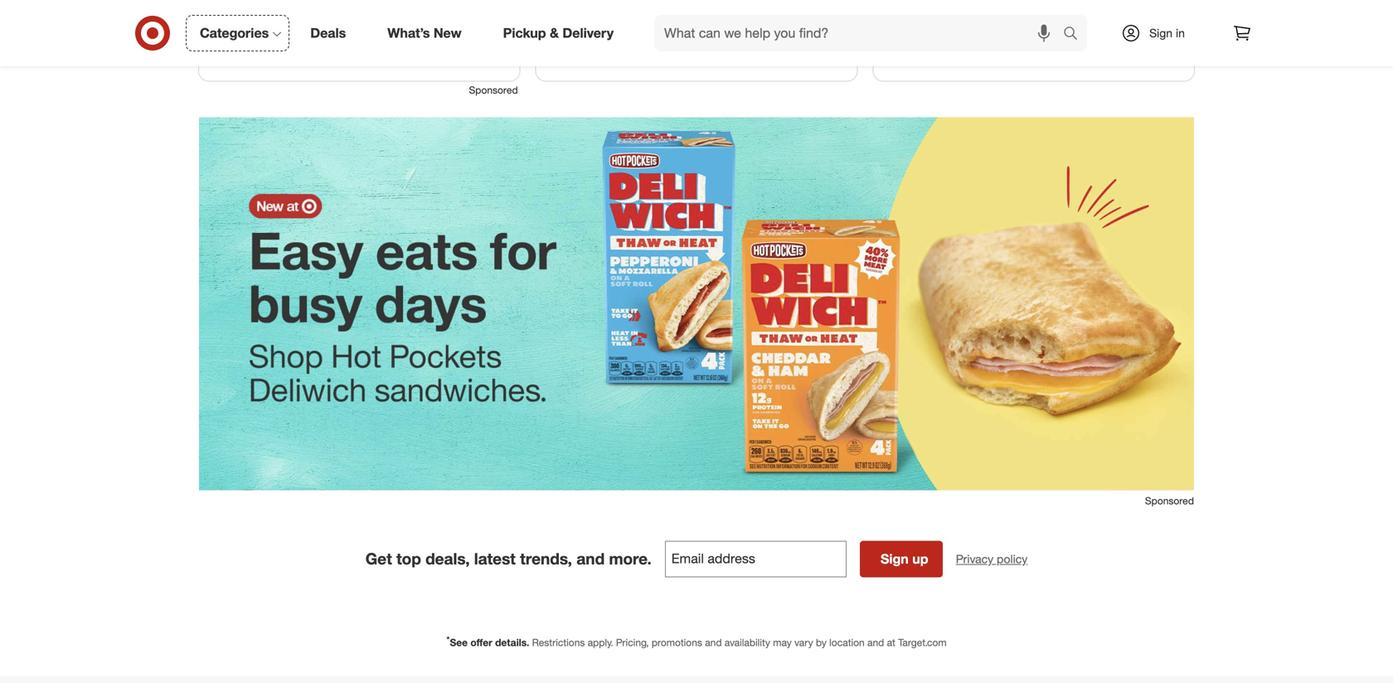 Task type: vqa. For each thing, say whether or not it's contained in the screenshot.
Rubicon Bakers 8" Pumpkin Pie - 18oz
no



Task type: describe. For each thing, give the bounding box(es) containing it.
search button
[[1056, 15, 1096, 55]]

new inside affordable, luxury jewelry to gift or enjoy. new & only at
[[1130, 31, 1157, 47]]

sign in link
[[1107, 15, 1211, 51]]

the
[[598, 31, 617, 47]]

gift
[[1055, 31, 1074, 47]]

restrictions
[[532, 637, 585, 649]]

pickup & delivery link
[[489, 15, 635, 51]]

vary
[[795, 637, 813, 649]]

target inside new fao schwarz & target collab explore the exclusive holiday toy collection.
[[707, 8, 754, 27]]

collab
[[758, 8, 804, 27]]

new fao schwarz & target collab explore the exclusive holiday toy collection.
[[550, 8, 807, 47]]

holiday inside new fao schwarz & target collab explore the exclusive holiday toy collection.
[[679, 31, 721, 47]]

favorite
[[303, 31, 347, 47]]

available
[[887, 8, 954, 27]]

1 vertical spatial more.
[[609, 550, 652, 569]]

2 target from the left
[[1115, 8, 1161, 27]]

flavors
[[397, 31, 436, 47]]

offer
[[471, 637, 493, 649]]

to
[[1039, 31, 1051, 47]]

enjoy.
[[1093, 31, 1127, 47]]

now:
[[959, 8, 994, 27]]

delivery
[[563, 25, 614, 41]]

apply.
[[588, 637, 613, 649]]

dove,
[[470, 31, 504, 47]]

may
[[773, 637, 792, 649]]

*
[[447, 635, 450, 645]]

indulge
[[212, 31, 256, 47]]

search
[[1056, 27, 1096, 43]]

by
[[816, 637, 827, 649]]

sweet treats from mars indulge in your favorite holiday flavors from dove, m&m's & more.
[[212, 8, 504, 64]]

jewelry
[[994, 31, 1036, 47]]

location
[[830, 637, 865, 649]]

get
[[366, 550, 392, 569]]

privacy
[[956, 552, 994, 567]]

deals link
[[296, 15, 367, 51]]

0 horizontal spatial from
[[311, 8, 346, 27]]

what's new link
[[373, 15, 482, 51]]

your
[[274, 31, 300, 47]]

& inside affordable, luxury jewelry to gift or enjoy. new & only at
[[1161, 31, 1169, 47]]

m&m's
[[212, 48, 252, 64]]

schwarz
[[623, 8, 687, 27]]

affordable, luxury jewelry to gift or enjoy. new & only at
[[887, 31, 1169, 64]]

sign up
[[881, 551, 929, 567]]

0 horizontal spatial new
[[434, 25, 462, 41]]

* see offer details. restrictions apply. pricing, promotions and availability may vary by location and at target.com
[[447, 635, 947, 649]]

in inside sweet treats from mars indulge in your favorite holiday flavors from dove, m&m's & more.
[[260, 31, 270, 47]]

treats
[[263, 8, 307, 27]]

at inside affordable, luxury jewelry to gift or enjoy. new & only at
[[915, 48, 927, 64]]

kendra
[[999, 8, 1053, 27]]

see
[[450, 637, 468, 649]]

explore
[[550, 31, 595, 47]]

categories link
[[186, 15, 290, 51]]

more. inside sweet treats from mars indulge in your favorite holiday flavors from dove, m&m's & more.
[[267, 48, 301, 64]]

privacy policy
[[956, 552, 1028, 567]]



Task type: locate. For each thing, give the bounding box(es) containing it.
1 horizontal spatial holiday
[[679, 31, 721, 47]]

& right m&m's
[[255, 48, 264, 64]]

1 horizontal spatial new
[[550, 8, 583, 27]]

1 horizontal spatial in
[[1176, 26, 1185, 40]]

target
[[707, 8, 754, 27], [1115, 8, 1161, 27]]

at inside * see offer details. restrictions apply. pricing, promotions and availability may vary by location and at target.com
[[887, 637, 896, 649]]

deals
[[310, 25, 346, 41]]

luxury
[[954, 31, 990, 47]]

sign for sign up
[[881, 551, 909, 567]]

in
[[1176, 26, 1185, 40], [260, 31, 270, 47]]

new right what's
[[434, 25, 462, 41]]

target.com
[[898, 637, 947, 649]]

collection.
[[747, 31, 807, 47]]

1 horizontal spatial at
[[915, 48, 927, 64]]

1 vertical spatial sign
[[881, 551, 909, 567]]

0 horizontal spatial holiday
[[351, 31, 393, 47]]

from up favorite
[[311, 8, 346, 27]]

only
[[887, 48, 912, 64]]

2 horizontal spatial new
[[1130, 31, 1157, 47]]

promotions
[[652, 637, 702, 649]]

more.
[[267, 48, 301, 64], [609, 550, 652, 569]]

at left target.com
[[887, 637, 896, 649]]

at
[[915, 48, 927, 64], [887, 637, 896, 649]]

& right enjoy.
[[1161, 31, 1169, 47]]

sign inside button
[[881, 551, 909, 567]]

sponsored
[[1145, 495, 1194, 507]]

holiday inside sweet treats from mars indulge in your favorite holiday flavors from dove, m&m's & more.
[[351, 31, 393, 47]]

from left dove,
[[439, 31, 467, 47]]

x
[[1102, 8, 1110, 27]]

2 horizontal spatial and
[[868, 637, 884, 649]]

from
[[311, 8, 346, 27], [439, 31, 467, 47]]

sign up button
[[860, 541, 943, 578]]

in right enjoy.
[[1176, 26, 1185, 40]]

1 vertical spatial from
[[439, 31, 467, 47]]

new right enjoy.
[[1130, 31, 1157, 47]]

policy
[[997, 552, 1028, 567]]

1 vertical spatial at
[[887, 637, 896, 649]]

sign
[[1150, 26, 1173, 40], [881, 551, 909, 567]]

up
[[913, 551, 929, 567]]

sweet
[[212, 8, 259, 27]]

0 vertical spatial at
[[915, 48, 927, 64]]

mars
[[350, 8, 388, 27]]

1 target from the left
[[707, 8, 754, 27]]

available now: kendra scott x target
[[887, 8, 1161, 27]]

2 holiday from the left
[[679, 31, 721, 47]]

pickup & delivery
[[503, 25, 614, 41]]

availability
[[725, 637, 770, 649]]

target up toy
[[707, 8, 754, 27]]

0 vertical spatial from
[[311, 8, 346, 27]]

and
[[577, 550, 605, 569], [705, 637, 722, 649], [868, 637, 884, 649]]

&
[[692, 8, 703, 27], [550, 25, 559, 41], [1161, 31, 1169, 47], [255, 48, 264, 64]]

exclusive
[[621, 31, 675, 47]]

0 horizontal spatial in
[[260, 31, 270, 47]]

what's new
[[388, 25, 462, 41]]

details.
[[495, 637, 529, 649]]

privacy policy link
[[956, 551, 1028, 568]]

1 horizontal spatial sign
[[1150, 26, 1173, 40]]

and left availability at the bottom
[[705, 637, 722, 649]]

what's
[[388, 25, 430, 41]]

What can we help you find? suggestions appear below search field
[[654, 15, 1067, 51]]

fao
[[587, 8, 618, 27]]

holiday
[[351, 31, 393, 47], [679, 31, 721, 47]]

None text field
[[665, 541, 847, 578]]

0 horizontal spatial more.
[[267, 48, 301, 64]]

advertisement region
[[199, 117, 1194, 494]]

1 horizontal spatial target
[[1115, 8, 1161, 27]]

holiday down 'mars'
[[351, 31, 393, 47]]

0 vertical spatial sign
[[1150, 26, 1173, 40]]

sign for sign in
[[1150, 26, 1173, 40]]

and right location
[[868, 637, 884, 649]]

scott
[[1057, 8, 1097, 27]]

in left your
[[260, 31, 270, 47]]

sign in
[[1150, 26, 1185, 40]]

0 vertical spatial more.
[[267, 48, 301, 64]]

1 horizontal spatial more.
[[609, 550, 652, 569]]

◎
[[930, 48, 945, 64]]

1 holiday from the left
[[351, 31, 393, 47]]

pricing,
[[616, 637, 649, 649]]

& right the pickup
[[550, 25, 559, 41]]

new
[[550, 8, 583, 27], [434, 25, 462, 41], [1130, 31, 1157, 47]]

and right trends,
[[577, 550, 605, 569]]

& inside sweet treats from mars indulge in your favorite holiday flavors from dove, m&m's & more.
[[255, 48, 264, 64]]

get top deals, latest trends, and more.
[[366, 550, 652, 569]]

affordable,
[[887, 31, 951, 47]]

latest
[[474, 550, 516, 569]]

new up the explore
[[550, 8, 583, 27]]

new inside new fao schwarz & target collab explore the exclusive holiday toy collection.
[[550, 8, 583, 27]]

& right schwarz
[[692, 8, 703, 27]]

deals,
[[426, 550, 470, 569]]

0 horizontal spatial target
[[707, 8, 754, 27]]

trends,
[[520, 550, 572, 569]]

sign right enjoy.
[[1150, 26, 1173, 40]]

at down affordable,
[[915, 48, 927, 64]]

& inside new fao schwarz & target collab explore the exclusive holiday toy collection.
[[692, 8, 703, 27]]

holiday left toy
[[679, 31, 721, 47]]

categories
[[200, 25, 269, 41]]

toy
[[725, 31, 743, 47]]

sign left up
[[881, 551, 909, 567]]

0 horizontal spatial and
[[577, 550, 605, 569]]

target right x in the right top of the page
[[1115, 8, 1161, 27]]

0 horizontal spatial sign
[[881, 551, 909, 567]]

top
[[397, 550, 421, 569]]

pickup
[[503, 25, 546, 41]]

0 horizontal spatial at
[[887, 637, 896, 649]]

1 horizontal spatial and
[[705, 637, 722, 649]]

1 horizontal spatial from
[[439, 31, 467, 47]]

or
[[1078, 31, 1090, 47]]



